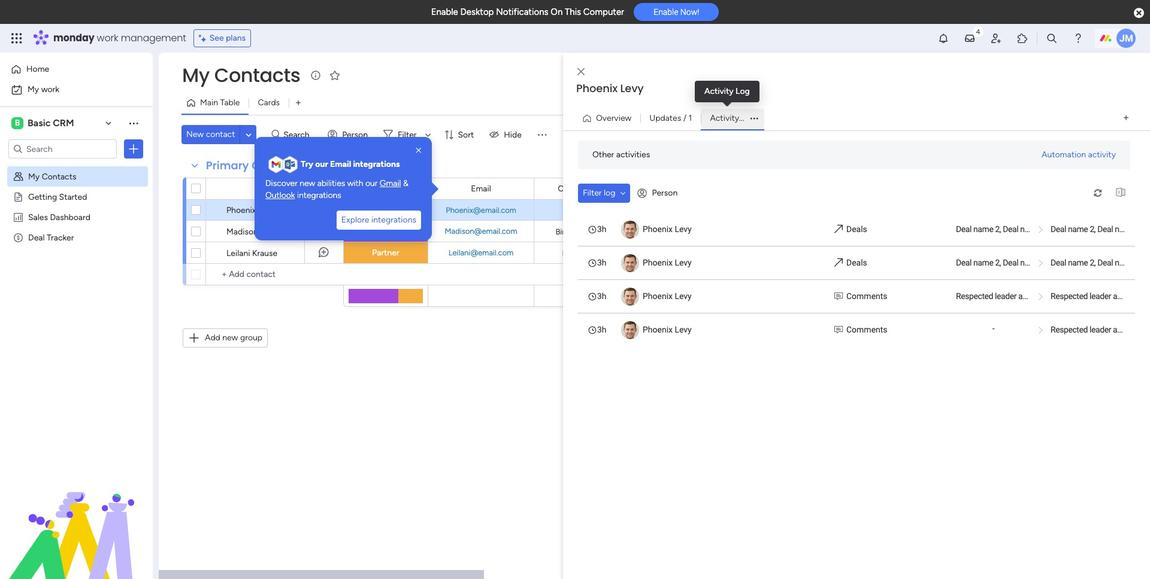 Task type: locate. For each thing, give the bounding box(es) containing it.
my inside list box
[[28, 171, 40, 182]]

contacts inside list box
[[42, 171, 76, 182]]

activity inside button
[[710, 113, 739, 123]]

deal name 2, deal name 5 for deal name 2, deal name 5, le
[[956, 224, 1047, 234]]

enable inside button
[[654, 7, 679, 17]]

0 horizontal spatial filter
[[398, 130, 417, 140]]

1 5 from the top
[[1042, 224, 1047, 234]]

1 horizontal spatial filter
[[583, 188, 602, 198]]

0 vertical spatial customer
[[367, 205, 404, 215]]

levy for the v2 board relation small image corresponding to deal name 2, deal name 5, de
[[675, 258, 692, 268]]

menu image
[[536, 129, 548, 141]]

1 vertical spatial activity log
[[710, 113, 756, 123]]

1 horizontal spatial person button
[[633, 184, 685, 203]]

activity log
[[705, 86, 750, 96], [710, 113, 756, 123]]

5 up respected leader and fellow member of the board.
[[1042, 258, 1047, 268]]

enable left desktop
[[431, 7, 458, 17]]

0 horizontal spatial email
[[330, 159, 351, 170]]

primary
[[206, 158, 249, 173]]

0 vertical spatial respected leader and fellow 
[[1051, 291, 1150, 301]]

person up the try our email integrations
[[342, 130, 368, 140]]

1 vertical spatial 5,
[[1137, 258, 1143, 268]]

Phoenix Levy field
[[573, 81, 1138, 96]]

1 vertical spatial v2 long text column image
[[835, 324, 843, 336]]

overview
[[596, 113, 632, 123]]

invite members image
[[990, 32, 1002, 44]]

comments
[[847, 291, 888, 301], [847, 325, 888, 335]]

fellow down board.
[[1128, 325, 1149, 335]]

dapulse close image
[[1134, 7, 1144, 19]]

respected leader and fellow member of the board.
[[956, 291, 1132, 301]]

0 vertical spatial filter
[[398, 130, 417, 140]]

1 5, from the top
[[1137, 224, 1143, 234]]

2 vertical spatial deals
[[847, 258, 867, 268]]

5, for de
[[1137, 258, 1143, 268]]

0 vertical spatial 5
[[1042, 224, 1047, 234]]

1 vertical spatial deal name 2, deal name 5
[[956, 258, 1047, 268]]

activity log inside button
[[710, 113, 756, 123]]

1 vertical spatial integrations
[[297, 190, 341, 200]]

0 vertical spatial deal name 2, deal name 5
[[956, 224, 1047, 234]]

contact
[[259, 183, 290, 194]]

new right add
[[222, 333, 238, 343]]

leilani
[[226, 249, 250, 259]]

5 left deal name 2, deal name 5, le
[[1042, 224, 1047, 234]]

and down board.
[[1113, 325, 1126, 335]]

other activities
[[593, 150, 650, 160]]

1 horizontal spatial work
[[97, 31, 118, 45]]

deal tracker
[[28, 232, 74, 243]]

board.
[[1110, 291, 1132, 301]]

1 horizontal spatial my contacts
[[182, 62, 300, 89]]

0 horizontal spatial my contacts
[[28, 171, 76, 182]]

options image
[[746, 115, 763, 122]]

madison@email.com link
[[442, 227, 520, 236]]

explore
[[341, 215, 369, 225]]

respected leader and fellow 
[[1051, 291, 1150, 301], [1051, 325, 1150, 335]]

new
[[186, 129, 204, 140]]

deal name 2, deal name 5 for deal name 2, deal name 5, de
[[956, 258, 1047, 268]]

levy
[[620, 81, 644, 96], [258, 206, 276, 216], [675, 224, 692, 234], [675, 258, 692, 268], [675, 291, 692, 301], [675, 325, 692, 335]]

list box containing my contacts
[[0, 164, 153, 410]]

enable
[[431, 7, 458, 17], [654, 7, 679, 17]]

phoenix@email.com
[[446, 206, 516, 215]]

hide
[[504, 130, 522, 140]]

filter left arrow down image
[[398, 130, 417, 140]]

0 vertical spatial add view image
[[296, 99, 301, 108]]

2 3h from the top
[[597, 258, 607, 268]]

contacts up getting started
[[42, 171, 76, 182]]

refresh image
[[1089, 189, 1108, 198]]

activity log right /
[[710, 113, 756, 123]]

contacts up 'cards'
[[214, 62, 300, 89]]

fellow left the member
[[1034, 291, 1055, 301]]

gmail button
[[380, 178, 401, 190]]

1 vertical spatial respected leader and fellow 
[[1051, 325, 1150, 335]]

integrations down abilities
[[297, 190, 341, 200]]

1 vertical spatial deals
[[847, 224, 867, 234]]

group
[[240, 333, 262, 343]]

Search in workspace field
[[25, 142, 100, 156]]

2 vertical spatial integrations
[[371, 215, 416, 225]]

public dashboard image
[[13, 212, 24, 223]]

1 v2 board relation small image from the top
[[835, 223, 843, 236]]

deals inside field
[[663, 184, 683, 194]]

new inside discover new abilities with our gmail & outlook integrations
[[300, 179, 315, 189]]

contacts inside field
[[252, 158, 302, 173]]

my contacts up getting started
[[28, 171, 76, 182]]

customer
[[367, 205, 404, 215], [367, 226, 404, 237]]

options image
[[128, 143, 140, 155]]

my contacts up table
[[182, 62, 300, 89]]

automation
[[1042, 149, 1086, 160]]

2 5 from the top
[[1042, 258, 1047, 268]]

filter log
[[583, 188, 616, 198]]

my down home
[[28, 84, 39, 95]]

5,
[[1137, 224, 1143, 234], [1137, 258, 1143, 268]]

0 vertical spatial work
[[97, 31, 118, 45]]

enable now! button
[[634, 3, 719, 21]]

0 horizontal spatial new
[[222, 333, 238, 343]]

v2 long text column image
[[835, 290, 843, 303], [835, 324, 843, 336]]

my contacts inside list box
[[28, 171, 76, 182]]

1 vertical spatial email
[[471, 184, 491, 194]]

1 customer from the top
[[367, 205, 404, 215]]

0 horizontal spatial work
[[41, 84, 59, 95]]

email up abilities
[[330, 159, 351, 170]]

email up phoenix@email.com
[[471, 184, 491, 194]]

add to favorites image
[[329, 69, 341, 81]]

computer
[[583, 7, 624, 17]]

0 vertical spatial person
[[342, 130, 368, 140]]

filter inside popup button
[[398, 130, 417, 140]]

person button up the try our email integrations
[[323, 125, 375, 144]]

work inside my work 'option'
[[41, 84, 59, 95]]

1 vertical spatial my contacts
[[28, 171, 76, 182]]

1 for deal name 1
[[692, 227, 695, 236]]

workspace selection element
[[11, 116, 76, 131]]

work for monday
[[97, 31, 118, 45]]

list box
[[0, 164, 153, 410], [578, 212, 1150, 347]]

partner
[[372, 248, 399, 258]]

0 vertical spatial deals
[[663, 184, 683, 194]]

person up deal name 1 on the top
[[652, 188, 678, 198]]

0 vertical spatial activity log
[[705, 86, 750, 96]]

list box containing 3h
[[578, 212, 1150, 347]]

0 vertical spatial new
[[300, 179, 315, 189]]

0 horizontal spatial our
[[315, 159, 328, 170]]

table
[[220, 98, 240, 108]]

filter
[[398, 130, 417, 140], [583, 188, 602, 198]]

my up getting
[[28, 171, 40, 182]]

new down try
[[300, 179, 315, 189]]

email
[[330, 159, 351, 170], [471, 184, 491, 194]]

5
[[1042, 224, 1047, 234], [1042, 258, 1047, 268]]

cards button
[[249, 93, 289, 113]]

our right with
[[365, 179, 378, 189]]

1 horizontal spatial new
[[300, 179, 315, 189]]

1 vertical spatial log
[[741, 113, 756, 123]]

Search field
[[280, 126, 316, 143]]

contacts for primary contacts field
[[252, 158, 302, 173]]

comments for 2nd v2 long text column image from the bottom of the list box containing 3h
[[847, 291, 888, 301]]

filter log button
[[578, 184, 631, 203]]

0 horizontal spatial person button
[[323, 125, 375, 144]]

5 for deal name 2, deal name 5, de
[[1042, 258, 1047, 268]]

phoenix for deal name 2, deal name 5, le the v2 board relation small image
[[643, 224, 673, 234]]

contacts
[[214, 62, 300, 89], [252, 158, 302, 173], [42, 171, 76, 182]]

deal
[[956, 224, 972, 234], [1003, 224, 1019, 234], [1051, 224, 1066, 234], [1098, 224, 1113, 234], [654, 227, 669, 236], [28, 232, 45, 243], [643, 248, 658, 257], [956, 258, 972, 268], [1003, 258, 1019, 268], [1051, 258, 1066, 268], [1098, 258, 1113, 268]]

1 inside button
[[689, 113, 692, 123]]

0 horizontal spatial add view image
[[296, 99, 301, 108]]

v2 board relation small image
[[835, 223, 843, 236], [835, 257, 843, 269]]

0 vertical spatial v2 board relation small image
[[835, 223, 843, 236]]

our right try
[[315, 159, 328, 170]]

work right monday
[[97, 31, 118, 45]]

1 vertical spatial our
[[365, 179, 378, 189]]

filter inside button
[[583, 188, 602, 198]]

email inside field
[[471, 184, 491, 194]]

public board image
[[13, 191, 24, 203]]

new for discover
[[300, 179, 315, 189]]

0 vertical spatial v2 long text column image
[[835, 290, 843, 303]]

deals
[[663, 184, 683, 194], [847, 224, 867, 234], [847, 258, 867, 268]]

1 vertical spatial filter
[[583, 188, 602, 198]]

1
[[689, 113, 692, 123], [692, 227, 695, 236]]

1 vertical spatial 5
[[1042, 258, 1047, 268]]

fellow
[[1034, 291, 1055, 301], [1128, 291, 1149, 301], [1128, 325, 1149, 335]]

0 vertical spatial email
[[330, 159, 351, 170]]

0 vertical spatial 1
[[689, 113, 692, 123]]

levy for 2nd v2 long text column image from the top of the list box containing 3h
[[675, 325, 692, 335]]

automation activity button
[[1037, 145, 1121, 164]]

add view image
[[296, 99, 301, 108], [1124, 114, 1129, 123]]

updates / 1 button
[[641, 109, 701, 128]]

activity
[[1088, 149, 1116, 160]]

1 vertical spatial person button
[[633, 184, 685, 203]]

integrations down the type "field"
[[371, 215, 416, 225]]

2 5, from the top
[[1137, 258, 1143, 268]]

5, for le
[[1137, 224, 1143, 234]]

1 vertical spatial work
[[41, 84, 59, 95]]

contacts up discover
[[252, 158, 302, 173]]

0 vertical spatial 5,
[[1137, 224, 1143, 234]]

0 vertical spatial my contacts
[[182, 62, 300, 89]]

my contacts
[[182, 62, 300, 89], [28, 171, 76, 182]]

work
[[97, 31, 118, 45], [41, 84, 59, 95]]

discover
[[265, 179, 298, 189]]

1 vertical spatial 1
[[692, 227, 695, 236]]

hsbf
[[566, 206, 586, 215]]

enable for enable now!
[[654, 7, 679, 17]]

1 vertical spatial add view image
[[1124, 114, 1129, 123]]

customer down the type "field"
[[367, 205, 404, 215]]

2 deal name 2, deal name 5 from the top
[[956, 258, 1047, 268]]

phoenix for the v2 board relation small image corresponding to deal name 2, deal name 5, de
[[643, 258, 673, 268]]

the
[[1097, 291, 1108, 301]]

1 vertical spatial activity
[[710, 113, 739, 123]]

monday marketplace image
[[1017, 32, 1029, 44]]

phoenix levy inside field
[[576, 81, 644, 96]]

1 horizontal spatial our
[[365, 179, 378, 189]]

0 horizontal spatial list box
[[0, 164, 153, 410]]

enable desktop notifications on this computer
[[431, 7, 624, 17]]

1 deal name 2, deal name 5 from the top
[[956, 224, 1047, 234]]

0 vertical spatial person button
[[323, 125, 375, 144]]

5, left le
[[1137, 224, 1143, 234]]

respected leader and fellow  down deal name 2, deal name 5, de
[[1051, 291, 1150, 301]]

2 comments from the top
[[847, 325, 888, 335]]

activity log up activity log button
[[705, 86, 750, 96]]

1 vertical spatial person
[[652, 188, 678, 198]]

close image
[[578, 67, 585, 76]]

home
[[26, 64, 49, 74]]

work for my
[[41, 84, 59, 95]]

2 respected leader and fellow  from the top
[[1051, 325, 1150, 335]]

explore integrations
[[341, 215, 416, 225]]

madison@email.com
[[445, 227, 517, 236]]

1 horizontal spatial list box
[[578, 212, 1150, 347]]

1 vertical spatial new
[[222, 333, 238, 343]]

1 3h from the top
[[597, 224, 607, 234]]

new for add
[[222, 333, 238, 343]]

enable for enable desktop notifications on this computer
[[431, 7, 458, 17]]

respected leader and fellow  down the
[[1051, 325, 1150, 335]]

0 horizontal spatial enable
[[431, 7, 458, 17]]

add new group
[[205, 333, 262, 343]]

1 vertical spatial v2 board relation small image
[[835, 257, 843, 269]]

1 vertical spatial comments
[[847, 325, 888, 335]]

filter left log
[[583, 188, 602, 198]]

1 horizontal spatial email
[[471, 184, 491, 194]]

1 comments from the top
[[847, 291, 888, 301]]

basic crm
[[28, 117, 74, 129]]

respected
[[956, 291, 993, 301], [1051, 291, 1088, 301], [1051, 325, 1088, 335]]

person button right angle down image
[[633, 184, 685, 203]]

new inside add new group button
[[222, 333, 238, 343]]

integrations up "gmail"
[[353, 159, 400, 170]]

0 vertical spatial comments
[[847, 291, 888, 301]]

activity up activity log button
[[705, 86, 734, 96]]

my work option
[[7, 80, 146, 99]]

3
[[681, 248, 685, 257]]

3h
[[597, 224, 607, 234], [597, 258, 607, 268], [597, 291, 607, 301], [597, 325, 607, 335]]

lottie animation image
[[0, 459, 153, 580]]

person
[[342, 130, 368, 140], [652, 188, 678, 198]]

phoenix levy
[[576, 81, 644, 96], [226, 206, 276, 216], [643, 224, 692, 234], [643, 258, 692, 268], [643, 291, 692, 301], [643, 325, 692, 335]]

krause
[[252, 249, 278, 259]]

main table
[[200, 98, 240, 108]]

customer down explore integrations
[[367, 226, 404, 237]]

home option
[[7, 60, 146, 79]]

enable left now!
[[654, 7, 679, 17]]

my
[[182, 62, 210, 89], [28, 84, 39, 95], [28, 171, 40, 182]]

5, left de
[[1137, 258, 1143, 268]]

1 vertical spatial customer
[[367, 226, 404, 237]]

workspace options image
[[128, 117, 140, 129]]

activity left options icon
[[710, 113, 739, 123]]

2 v2 board relation small image from the top
[[835, 257, 843, 269]]

option
[[0, 166, 153, 168]]

our
[[315, 159, 328, 170], [365, 179, 378, 189]]

work down home
[[41, 84, 59, 95]]

1 horizontal spatial person
[[652, 188, 678, 198]]

1 horizontal spatial enable
[[654, 7, 679, 17]]

sales dashboard
[[28, 212, 90, 222]]

main table button
[[182, 93, 249, 113]]



Task type: vqa. For each thing, say whether or not it's contained in the screenshot.


Task type: describe. For each thing, give the bounding box(es) containing it.
log
[[604, 188, 616, 198]]

dashboard
[[50, 212, 90, 222]]

update feed image
[[964, 32, 976, 44]]

bindeer
[[556, 227, 582, 236]]

new contact
[[186, 129, 235, 140]]

updates / 1
[[650, 113, 692, 123]]

b
[[15, 118, 20, 128]]

doyle
[[260, 227, 282, 237]]

phoenix for 2nd v2 long text column image from the top of the list box containing 3h
[[643, 325, 673, 335]]

Deals field
[[660, 182, 686, 196]]

workspace image
[[11, 117, 23, 130]]

home link
[[7, 60, 146, 79]]

outlook button
[[265, 190, 295, 201]]

my inside 'option'
[[28, 84, 39, 95]]

log inside button
[[741, 113, 756, 123]]

help image
[[1072, 32, 1084, 44]]

add new group button
[[183, 329, 268, 348]]

/
[[683, 113, 687, 123]]

2 v2 long text column image from the top
[[835, 324, 843, 336]]

contact
[[206, 129, 235, 140]]

Company field
[[555, 182, 597, 196]]

desktop
[[460, 7, 494, 17]]

of
[[1088, 291, 1095, 301]]

madison doyle
[[226, 227, 282, 237]]

hide button
[[485, 125, 529, 144]]

getting started
[[28, 192, 87, 202]]

see
[[210, 33, 224, 43]]

export to excel image
[[1111, 189, 1131, 198]]

primary contacts
[[206, 158, 302, 173]]

lottie animation element
[[0, 459, 153, 580]]

outlook
[[265, 190, 295, 200]]

v2 search image
[[272, 128, 280, 142]]

jeremy miller image
[[1117, 29, 1136, 48]]

activity log button
[[701, 109, 765, 128]]

main
[[200, 98, 218, 108]]

gmail
[[380, 179, 401, 189]]

my work
[[28, 84, 59, 95]]

My Contacts field
[[179, 62, 303, 89]]

plans
[[226, 33, 246, 43]]

deal name 3
[[643, 248, 685, 257]]

my up the main
[[182, 62, 210, 89]]

leilani krause
[[226, 249, 278, 259]]

management
[[121, 31, 186, 45]]

pear
[[562, 249, 580, 258]]

2 customer from the top
[[367, 226, 404, 237]]

basic
[[28, 117, 51, 129]]

on
[[551, 7, 563, 17]]

sort
[[458, 130, 474, 140]]

abilities
[[317, 179, 345, 189]]

monday work management
[[53, 31, 186, 45]]

integrations inside button
[[371, 215, 416, 225]]

madison
[[226, 227, 258, 237]]

4 image
[[973, 25, 984, 38]]

deal name 1
[[654, 227, 695, 236]]

show board description image
[[309, 70, 323, 81]]

bindeer inc.
[[556, 227, 596, 236]]

angle down image
[[620, 189, 626, 197]]

tracker
[[47, 232, 74, 243]]

discover new abilities with our gmail & outlook integrations
[[265, 179, 409, 200]]

phoenix for 2nd v2 long text column image from the bottom of the list box containing 3h
[[643, 291, 673, 301]]

new contact button
[[182, 125, 240, 144]]

angle down image
[[246, 130, 252, 139]]

0 vertical spatial log
[[736, 86, 750, 96]]

and right the
[[1113, 291, 1126, 301]]

overview button
[[578, 109, 641, 128]]

levy for 2nd v2 long text column image from the bottom of the list box containing 3h
[[675, 291, 692, 301]]

started
[[59, 192, 87, 202]]

notifications image
[[938, 32, 950, 44]]

search everything image
[[1046, 32, 1058, 44]]

1 respected leader and fellow  from the top
[[1051, 291, 1150, 301]]

add
[[205, 333, 220, 343]]

levy for deal name 2, deal name 5, le the v2 board relation small image
[[675, 224, 692, 234]]

filter for filter
[[398, 130, 417, 140]]

monday
[[53, 31, 94, 45]]

with
[[347, 179, 363, 189]]

0 horizontal spatial person
[[342, 130, 368, 140]]

other
[[593, 150, 614, 160]]

our inside discover new abilities with our gmail & outlook integrations
[[365, 179, 378, 189]]

filter for filter log
[[583, 188, 602, 198]]

v2 board relation small image for deal name 2, deal name 5, de
[[835, 257, 843, 269]]

integrations inside discover new abilities with our gmail & outlook integrations
[[297, 190, 341, 200]]

fellow down de
[[1128, 291, 1149, 301]]

1 horizontal spatial add view image
[[1124, 114, 1129, 123]]

now!
[[681, 7, 699, 17]]

this
[[565, 7, 581, 17]]

contacts for my contacts field
[[214, 62, 300, 89]]

Type field
[[374, 182, 398, 196]]

deals for deal name 2, deal name 5, de
[[847, 258, 867, 268]]

updates
[[650, 113, 681, 123]]

cards
[[258, 98, 280, 108]]

0 vertical spatial our
[[315, 159, 328, 170]]

3 3h from the top
[[597, 291, 607, 301]]

leilani@email.com link
[[446, 249, 516, 258]]

deal name 2, deal name 5, le
[[1051, 224, 1150, 234]]

le
[[1145, 224, 1150, 234]]

Primary Contacts field
[[203, 158, 305, 174]]

automation activity
[[1042, 149, 1116, 160]]

and left the member
[[1019, 291, 1032, 301]]

5 for deal name 2, deal name 5, le
[[1042, 224, 1047, 234]]

filter button
[[379, 125, 435, 144]]

Email field
[[468, 182, 494, 196]]

see plans button
[[193, 29, 251, 47]]

comments for 2nd v2 long text column image from the top of the list box containing 3h
[[847, 325, 888, 335]]

phoenix inside phoenix levy field
[[576, 81, 618, 96]]

select product image
[[11, 32, 23, 44]]

sort button
[[439, 125, 481, 144]]

de
[[1145, 258, 1150, 268]]

my work link
[[7, 80, 146, 99]]

activities
[[616, 150, 650, 160]]

1 for updates / 1
[[689, 113, 692, 123]]

explore integrations button
[[337, 211, 421, 230]]

phoenix@email.com link
[[443, 206, 519, 215]]

company
[[558, 184, 594, 194]]

sales
[[28, 212, 48, 222]]

notifications
[[496, 7, 549, 17]]

0 vertical spatial integrations
[[353, 159, 400, 170]]

deals for deal name 2, deal name 5, le
[[847, 224, 867, 234]]

try our email integrations
[[301, 159, 400, 170]]

+ Add contact text field
[[212, 268, 338, 282]]

see plans
[[210, 33, 246, 43]]

v2 board relation small image for deal name 2, deal name 5, le
[[835, 223, 843, 236]]

4 3h from the top
[[597, 325, 607, 335]]

1 v2 long text column image from the top
[[835, 290, 843, 303]]

try
[[301, 159, 313, 170]]

crm
[[53, 117, 74, 129]]

0 vertical spatial activity
[[705, 86, 734, 96]]

arrow down image
[[421, 128, 435, 142]]

levy inside phoenix levy field
[[620, 81, 644, 96]]



